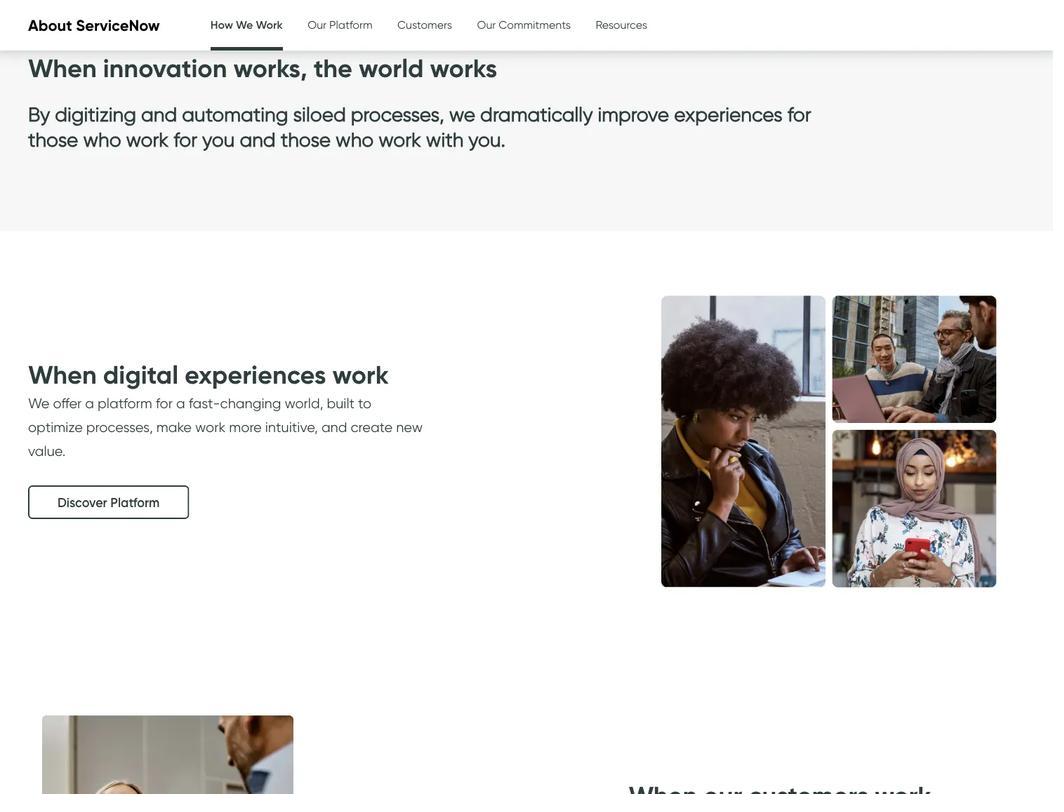 Task type: locate. For each thing, give the bounding box(es) containing it.
and down innovation
[[141, 102, 177, 126]]

about
[[28, 16, 72, 35]]

0 horizontal spatial experiences
[[185, 360, 326, 391]]

0 vertical spatial and
[[141, 102, 177, 126]]

our platform link
[[308, 0, 372, 49]]

platform for our platform
[[329, 18, 372, 31]]

and
[[141, 102, 177, 126], [240, 128, 276, 151], [321, 419, 347, 436]]

our left commitments
[[477, 18, 496, 31]]

a right offer at the left of page
[[85, 395, 94, 412]]

when for when innovation works, the world works
[[28, 53, 97, 84]]

1 vertical spatial and
[[240, 128, 276, 151]]

1 horizontal spatial processes,
[[351, 102, 444, 126]]

who down digitizing
[[83, 128, 121, 151]]

those down by
[[28, 128, 78, 151]]

you
[[202, 128, 235, 151]]

who
[[83, 128, 121, 151], [336, 128, 374, 151]]

our
[[308, 18, 327, 31], [477, 18, 496, 31]]

we right how
[[236, 18, 253, 31]]

when up offer at the left of page
[[28, 360, 97, 391]]

innovation
[[103, 53, 227, 84]]

a
[[85, 395, 94, 412], [176, 395, 185, 412]]

resources
[[596, 18, 647, 31]]

2 those from the left
[[281, 128, 331, 151]]

create
[[351, 419, 393, 436]]

new
[[396, 419, 423, 436]]

1 horizontal spatial a
[[176, 395, 185, 412]]

offer
[[53, 395, 82, 412]]

digitizing
[[55, 102, 136, 126]]

1 horizontal spatial for
[[174, 128, 197, 151]]

0 horizontal spatial those
[[28, 128, 78, 151]]

dramatically
[[480, 102, 593, 126]]

2 vertical spatial and
[[321, 419, 347, 436]]

2 who from the left
[[336, 128, 374, 151]]

how we work link
[[210, 0, 283, 53]]

1 vertical spatial platform
[[110, 495, 160, 510]]

you.
[[468, 128, 506, 151]]

platform
[[98, 395, 152, 412]]

2 our from the left
[[477, 18, 496, 31]]

work up 'to'
[[332, 360, 389, 391]]

0 vertical spatial processes,
[[351, 102, 444, 126]]

1 horizontal spatial our
[[477, 18, 496, 31]]

siloed
[[293, 102, 346, 126]]

when
[[28, 53, 97, 84], [28, 360, 97, 391]]

0 vertical spatial we
[[236, 18, 253, 31]]

platform inside 'discover platform' link
[[110, 495, 160, 510]]

experiences
[[674, 102, 783, 126], [185, 360, 326, 391]]

0 horizontal spatial who
[[83, 128, 121, 151]]

we
[[449, 102, 475, 126]]

servicenow
[[76, 16, 160, 35]]

when innovation works, the world works
[[28, 53, 497, 84]]

0 horizontal spatial a
[[85, 395, 94, 412]]

who down siloed
[[336, 128, 374, 151]]

for inside when digital experiences work we offer a platform for a fast‑changing world, built to optimize processes, make work more intuitive, and create new value.
[[156, 395, 173, 412]]

0 vertical spatial for
[[788, 102, 811, 126]]

platform up the
[[329, 18, 372, 31]]

when inside when digital experiences work we offer a platform for a fast‑changing world, built to optimize processes, make work more intuitive, and create new value.
[[28, 360, 97, 391]]

1 vertical spatial processes,
[[86, 419, 153, 436]]

when down about
[[28, 53, 97, 84]]

2 horizontal spatial and
[[321, 419, 347, 436]]

our for our commitments
[[477, 18, 496, 31]]

1 when from the top
[[28, 53, 97, 84]]

2 vertical spatial for
[[156, 395, 173, 412]]

a up make
[[176, 395, 185, 412]]

platform for discover platform
[[110, 495, 160, 510]]

we left offer at the left of page
[[28, 395, 49, 412]]

and down automating
[[240, 128, 276, 151]]

1 vertical spatial we
[[28, 395, 49, 412]]

1 a from the left
[[85, 395, 94, 412]]

1 vertical spatial when
[[28, 360, 97, 391]]

work
[[126, 128, 169, 151], [379, 128, 421, 151], [332, 360, 389, 391], [195, 419, 226, 436]]

how we work
[[210, 18, 283, 31]]

those down siloed
[[281, 128, 331, 151]]

1 horizontal spatial experiences
[[674, 102, 783, 126]]

work down fast‑changing
[[195, 419, 226, 436]]

how
[[210, 18, 233, 31]]

1 those from the left
[[28, 128, 78, 151]]

platform
[[329, 18, 372, 31], [110, 495, 160, 510]]

1 who from the left
[[83, 128, 121, 151]]

work down digitizing
[[126, 128, 169, 151]]

1 our from the left
[[308, 18, 327, 31]]

0 vertical spatial platform
[[329, 18, 372, 31]]

1 horizontal spatial those
[[281, 128, 331, 151]]

processes, inside the by digitizing and automating siloed processes, we dramatically improve experiences for those who work for you and those who work with you.
[[351, 102, 444, 126]]

0 horizontal spatial platform
[[110, 495, 160, 510]]

customers link
[[397, 0, 452, 49]]

0 horizontal spatial we
[[28, 395, 49, 412]]

those
[[28, 128, 78, 151], [281, 128, 331, 151]]

0 horizontal spatial our
[[308, 18, 327, 31]]

our commitments
[[477, 18, 571, 31]]

our up the
[[308, 18, 327, 31]]

platform inside the our platform link
[[329, 18, 372, 31]]

2 horizontal spatial for
[[788, 102, 811, 126]]

processes, down "platform"
[[86, 419, 153, 436]]

2 when from the top
[[28, 360, 97, 391]]

we
[[236, 18, 253, 31], [28, 395, 49, 412]]

customers
[[397, 18, 452, 31]]

0 horizontal spatial for
[[156, 395, 173, 412]]

automating
[[182, 102, 288, 126]]

for
[[788, 102, 811, 126], [174, 128, 197, 151], [156, 395, 173, 412]]

0 vertical spatial when
[[28, 53, 97, 84]]

0 horizontal spatial processes,
[[86, 419, 153, 436]]

with
[[426, 128, 464, 151]]

1 horizontal spatial platform
[[329, 18, 372, 31]]

0 vertical spatial experiences
[[674, 102, 783, 126]]

and down built
[[321, 419, 347, 436]]

1 vertical spatial experiences
[[185, 360, 326, 391]]

1 horizontal spatial who
[[336, 128, 374, 151]]

platform right "discover"
[[110, 495, 160, 510]]

processes, down world
[[351, 102, 444, 126]]

commitments
[[499, 18, 571, 31]]

processes,
[[351, 102, 444, 126], [86, 419, 153, 436]]



Task type: vqa. For each thing, say whether or not it's contained in the screenshot.
Safe
no



Task type: describe. For each thing, give the bounding box(es) containing it.
1 horizontal spatial and
[[240, 128, 276, 151]]

1 vertical spatial for
[[174, 128, 197, 151]]

experiences inside when digital experiences work we offer a platform for a fast‑changing world, built to optimize processes, make work more intuitive, and create new value.
[[185, 360, 326, 391]]

we inside when digital experiences work we offer a platform for a fast‑changing world, built to optimize processes, make work more intuitive, and create new value.
[[28, 395, 49, 412]]

discover
[[58, 495, 107, 510]]

works,
[[233, 53, 307, 84]]

world
[[359, 53, 424, 84]]

by
[[28, 102, 50, 126]]

our commitments link
[[477, 0, 571, 49]]

optimize
[[28, 419, 83, 436]]

fast‑changing
[[189, 395, 281, 412]]

our for our platform
[[308, 18, 327, 31]]

by digitizing and automating siloed processes, we dramatically improve experiences for those who work for you and those who work with you.
[[28, 102, 811, 151]]

about servicenow
[[28, 16, 160, 35]]

intuitive,
[[265, 419, 318, 436]]

experiences inside the by digitizing and automating siloed processes, we dramatically improve experiences for those who work for you and those who work with you.
[[674, 102, 783, 126]]

improve
[[598, 102, 669, 126]]

our platform
[[308, 18, 372, 31]]

80% fortune 500 work with servicenow image
[[0, 653, 421, 795]]

more
[[229, 419, 262, 436]]

he now platform® from servicenow enables a variety of productive workflows. image
[[618, 231, 1039, 653]]

discover platform
[[58, 495, 160, 510]]

when digital experiences work we offer a platform for a fast‑changing world, built to optimize processes, make work more intuitive, and create new value.
[[28, 360, 423, 460]]

1 horizontal spatial we
[[236, 18, 253, 31]]

works
[[430, 53, 497, 84]]

work left the with
[[379, 128, 421, 151]]

value.
[[28, 443, 65, 460]]

make
[[156, 419, 192, 436]]

work
[[256, 18, 283, 31]]

resources link
[[596, 0, 647, 49]]

processes, inside when digital experiences work we offer a platform for a fast‑changing world, built to optimize processes, make work more intuitive, and create new value.
[[86, 419, 153, 436]]

the
[[314, 53, 352, 84]]

when for when digital experiences work we offer a platform for a fast‑changing world, built to optimize processes, make work more intuitive, and create new value.
[[28, 360, 97, 391]]

and inside when digital experiences work we offer a platform for a fast‑changing world, built to optimize processes, make work more intuitive, and create new value.
[[321, 419, 347, 436]]

digital
[[103, 360, 178, 391]]

world,
[[285, 395, 323, 412]]

to
[[358, 395, 371, 412]]

0 horizontal spatial and
[[141, 102, 177, 126]]

built
[[327, 395, 355, 412]]

2 a from the left
[[176, 395, 185, 412]]

discover platform link
[[28, 486, 189, 520]]



